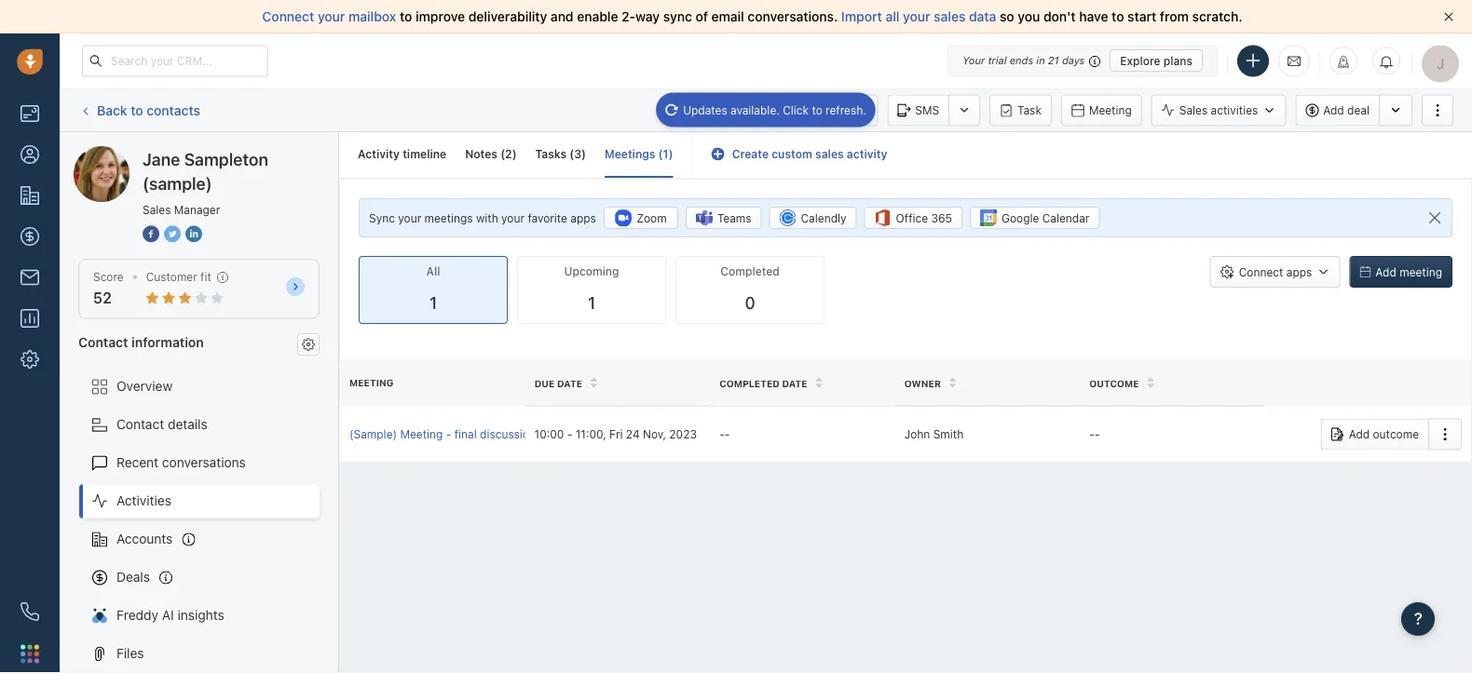 Task type: vqa. For each thing, say whether or not it's contained in the screenshot.


Task type: describe. For each thing, give the bounding box(es) containing it.
your trial ends in 21 days
[[963, 55, 1085, 67]]

3
[[574, 148, 581, 161]]

completed for completed
[[721, 265, 780, 278]]

create custom sales activity link
[[711, 148, 888, 161]]

nov,
[[643, 428, 666, 441]]

back to contacts link
[[78, 96, 201, 125]]

outcome
[[1373, 428, 1419, 441]]

explore plans
[[1120, 54, 1193, 67]]

start
[[1128, 9, 1157, 24]]

calendly
[[801, 212, 847, 225]]

1 for all
[[429, 293, 437, 313]]

0 horizontal spatial jane
[[111, 146, 140, 161]]

score 52
[[93, 271, 124, 307]]

add deal
[[1323, 104, 1370, 117]]

10:00
[[534, 428, 564, 441]]

meetings
[[605, 148, 655, 161]]

conversations.
[[748, 9, 838, 24]]

connect your mailbox link
[[262, 9, 400, 24]]

information
[[132, 334, 204, 350]]

click
[[783, 103, 809, 116]]

import all your sales data link
[[841, 9, 1000, 24]]

meeting
[[1400, 266, 1442, 279]]

sync
[[663, 9, 692, 24]]

1 horizontal spatial sales
[[934, 9, 966, 24]]

notes
[[465, 148, 498, 161]]

overview
[[116, 379, 173, 394]]

sync your meetings with your favorite apps
[[369, 212, 596, 225]]

to right back
[[131, 102, 143, 118]]

all
[[426, 265, 440, 278]]

plans
[[1164, 54, 1193, 67]]

activities
[[1211, 104, 1258, 117]]

so
[[1000, 9, 1014, 24]]

office
[[896, 212, 928, 225]]

data
[[969, 9, 996, 24]]

tasks ( 3 )
[[535, 148, 586, 161]]

calendar
[[1042, 212, 1090, 225]]

google
[[1002, 212, 1039, 225]]

) for meetings ( 1 )
[[669, 148, 673, 161]]

deal inside button
[[1347, 104, 1370, 117]]

score
[[93, 271, 124, 284]]

fit
[[200, 271, 211, 284]]

mailbox
[[349, 9, 396, 24]]

teams
[[717, 212, 752, 225]]

email image
[[1288, 53, 1301, 69]]

date for due date
[[557, 378, 582, 389]]

meetings
[[424, 212, 473, 225]]

2 -- from the left
[[1090, 428, 1100, 441]]

1 - from the left
[[446, 428, 451, 441]]

sales activities
[[1179, 104, 1258, 117]]

sampleton inside jane sampleton (sample)
[[184, 149, 268, 169]]

meetings ( 1 )
[[605, 148, 673, 161]]

deliverability
[[468, 9, 547, 24]]

and
[[551, 9, 574, 24]]

owner
[[905, 378, 941, 389]]

explore plans link
[[1110, 49, 1203, 72]]

task
[[1018, 104, 1042, 117]]

(sample) meeting - final discussion about the deal link
[[349, 427, 615, 443]]

recent
[[116, 455, 159, 471]]

notes ( 2 )
[[465, 148, 517, 161]]

your left 'mailbox'
[[318, 9, 345, 24]]

call
[[817, 104, 837, 117]]

to right click
[[812, 103, 823, 116]]

1 horizontal spatial jane
[[143, 149, 180, 169]]

(sample) inside jane sampleton (sample)
[[143, 173, 212, 193]]

john
[[905, 428, 930, 441]]

discussion
[[480, 428, 536, 441]]

fri
[[609, 428, 623, 441]]

sales manager
[[143, 203, 220, 216]]

meeting inside (sample) meeting - final discussion about the deal link
[[400, 428, 443, 441]]

updates available. click to refresh.
[[683, 103, 866, 116]]

(sample)
[[349, 428, 397, 441]]

add for add outcome
[[1349, 428, 1370, 441]]

john smith
[[905, 428, 964, 441]]

10:00 - 11:00, fri 24 nov, 2023
[[534, 428, 697, 441]]

back to contacts
[[97, 102, 200, 118]]

6 - from the left
[[1095, 428, 1100, 441]]

( for 3
[[570, 148, 574, 161]]

11:00,
[[576, 428, 606, 441]]

in
[[1036, 55, 1045, 67]]

timeline
[[403, 148, 446, 161]]

add meeting button
[[1350, 256, 1453, 288]]

(sample) meeting - final discussion about the deal
[[349, 428, 615, 441]]

sms button
[[887, 95, 949, 126]]

office 365 button
[[864, 207, 963, 229]]

smith
[[933, 428, 964, 441]]

contact information
[[78, 334, 204, 350]]

connect your mailbox to improve deliverability and enable 2-way sync of email conversations. import all your sales data so you don't have to start from scratch.
[[262, 9, 1243, 24]]

final
[[454, 428, 477, 441]]

( for 1
[[658, 148, 663, 161]]

mng settings image
[[302, 338, 315, 351]]

ends
[[1010, 55, 1034, 67]]

contact for contact information
[[78, 334, 128, 350]]

sync
[[369, 212, 395, 225]]

52
[[93, 289, 112, 307]]

don't
[[1044, 9, 1076, 24]]

add deal button
[[1295, 95, 1379, 126]]

completed for completed date
[[719, 378, 780, 389]]

favorite
[[528, 212, 567, 225]]

refresh.
[[826, 103, 866, 116]]



Task type: locate. For each thing, give the bounding box(es) containing it.
sales left activities
[[1179, 104, 1208, 117]]

2 horizontal spatial )
[[669, 148, 673, 161]]

0 vertical spatial (sample)
[[211, 146, 264, 161]]

0 horizontal spatial (
[[501, 148, 505, 161]]

you
[[1018, 9, 1040, 24]]

1 vertical spatial meeting
[[349, 378, 394, 388]]

back
[[97, 102, 127, 118]]

completed up 0
[[721, 265, 780, 278]]

1 vertical spatial connect
[[1239, 266, 1283, 279]]

0 horizontal spatial --
[[719, 428, 730, 441]]

1 horizontal spatial deal
[[1347, 104, 1370, 117]]

1 -- from the left
[[719, 428, 730, 441]]

your right sync
[[398, 212, 421, 225]]

(
[[501, 148, 505, 161], [570, 148, 574, 161], [658, 148, 663, 161]]

1 horizontal spatial )
[[581, 148, 586, 161]]

task button
[[990, 95, 1052, 126]]

3 ) from the left
[[669, 148, 673, 161]]

1 horizontal spatial --
[[1090, 428, 1100, 441]]

1 vertical spatial (sample)
[[143, 173, 212, 193]]

sales activities button
[[1151, 95, 1295, 126], [1151, 95, 1286, 126]]

connect apps button
[[1210, 256, 1340, 288], [1210, 256, 1340, 288]]

2 ( from the left
[[570, 148, 574, 161]]

date
[[557, 378, 582, 389], [782, 378, 807, 389]]

( right tasks
[[570, 148, 574, 161]]

5 - from the left
[[1090, 428, 1095, 441]]

contacts
[[147, 102, 200, 118]]

due date
[[534, 378, 582, 389]]

0 horizontal spatial add
[[1323, 104, 1344, 117]]

jane sampleton (sample) down contacts
[[111, 146, 264, 161]]

3 ( from the left
[[658, 148, 663, 161]]

1 ( from the left
[[501, 148, 505, 161]]

sampleton down contacts
[[143, 146, 207, 161]]

all
[[886, 9, 900, 24]]

days
[[1062, 55, 1085, 67]]

sampleton up manager
[[184, 149, 268, 169]]

1 ) from the left
[[512, 148, 517, 161]]

24
[[626, 428, 640, 441]]

customer
[[146, 271, 197, 284]]

2 ) from the left
[[581, 148, 586, 161]]

) right notes
[[512, 148, 517, 161]]

0 horizontal spatial sales
[[815, 148, 844, 161]]

1 down all
[[429, 293, 437, 313]]

deal
[[1347, 104, 1370, 117], [592, 428, 615, 441]]

--
[[719, 428, 730, 441], [1090, 428, 1100, 441]]

(sample)
[[211, 146, 264, 161], [143, 173, 212, 193]]

1 horizontal spatial add
[[1349, 428, 1370, 441]]

activity timeline
[[358, 148, 446, 161]]

sales up facebook circled image
[[143, 203, 171, 216]]

1 horizontal spatial 1
[[588, 293, 596, 313]]

( right notes
[[501, 148, 505, 161]]

add
[[1323, 104, 1344, 117], [1376, 266, 1397, 279], [1349, 428, 1370, 441]]

1 vertical spatial completed
[[719, 378, 780, 389]]

( right meetings
[[658, 148, 663, 161]]

contact down 52
[[78, 334, 128, 350]]

-- right 2023
[[719, 428, 730, 441]]

sales for sales activities
[[1179, 104, 1208, 117]]

2 horizontal spatial (
[[658, 148, 663, 161]]

your right with
[[501, 212, 525, 225]]

3 - from the left
[[719, 428, 725, 441]]

1 horizontal spatial meeting
[[400, 428, 443, 441]]

jane down contacts
[[143, 149, 180, 169]]

0 vertical spatial deal
[[1347, 104, 1370, 117]]

manager
[[174, 203, 220, 216]]

4 - from the left
[[725, 428, 730, 441]]

of
[[696, 9, 708, 24]]

sales left data
[[934, 9, 966, 24]]

add meeting
[[1376, 266, 1442, 279]]

jane sampleton (sample) up manager
[[143, 149, 268, 193]]

insights
[[177, 608, 224, 623]]

tasks
[[535, 148, 567, 161]]

0 horizontal spatial connect
[[262, 9, 314, 24]]

365
[[931, 212, 952, 225]]

add outcome
[[1349, 428, 1419, 441]]

sales
[[1179, 104, 1208, 117], [143, 203, 171, 216]]

activities
[[116, 493, 171, 509]]

contact details
[[116, 417, 208, 432]]

meeting inside meeting button
[[1089, 104, 1132, 117]]

1 horizontal spatial apps
[[1287, 266, 1312, 279]]

0 vertical spatial sales
[[1179, 104, 1208, 117]]

connect for connect your mailbox to improve deliverability and enable 2-way sync of email conversations. import all your sales data so you don't have to start from scratch.
[[262, 9, 314, 24]]

close image
[[1444, 12, 1454, 21]]

1
[[663, 148, 669, 161], [429, 293, 437, 313], [588, 293, 596, 313]]

sales left 'activity'
[[815, 148, 844, 161]]

from
[[1160, 9, 1189, 24]]

0 horizontal spatial sales
[[143, 203, 171, 216]]

2 horizontal spatial add
[[1376, 266, 1397, 279]]

1 horizontal spatial (
[[570, 148, 574, 161]]

-- down outcome
[[1090, 428, 1100, 441]]

contact up recent
[[116, 417, 164, 432]]

2 date from the left
[[782, 378, 807, 389]]

contact
[[78, 334, 128, 350], [116, 417, 164, 432]]

) for notes ( 2 )
[[512, 148, 517, 161]]

0 vertical spatial completed
[[721, 265, 780, 278]]

linkedin circled image
[[185, 224, 202, 244]]

meeting button
[[1061, 95, 1142, 126]]

) right meetings
[[669, 148, 673, 161]]

to right 'mailbox'
[[400, 9, 412, 24]]

1 vertical spatial deal
[[592, 428, 615, 441]]

completed date
[[719, 378, 807, 389]]

facebook circled image
[[143, 224, 159, 244]]

with
[[476, 212, 498, 225]]

0 horizontal spatial )
[[512, 148, 517, 161]]

0 vertical spatial contact
[[78, 334, 128, 350]]

completed down 0
[[719, 378, 780, 389]]

0 horizontal spatial deal
[[592, 428, 615, 441]]

0 vertical spatial sales
[[934, 9, 966, 24]]

(sample) up sales manager
[[143, 173, 212, 193]]

trial
[[988, 55, 1007, 67]]

the
[[572, 428, 589, 441]]

calendly button
[[769, 207, 857, 229]]

0 horizontal spatial 1
[[429, 293, 437, 313]]

import
[[841, 9, 882, 24]]

add for add deal
[[1323, 104, 1344, 117]]

zoom
[[637, 212, 667, 225]]

2 - from the left
[[567, 428, 573, 441]]

1 date from the left
[[557, 378, 582, 389]]

1 vertical spatial apps
[[1287, 266, 1312, 279]]

1 horizontal spatial sales
[[1179, 104, 1208, 117]]

connect for connect apps
[[1239, 266, 1283, 279]]

apps
[[571, 212, 596, 225], [1287, 266, 1312, 279]]

sms
[[915, 104, 939, 117]]

meeting down explore
[[1089, 104, 1132, 117]]

) for tasks ( 3 )
[[581, 148, 586, 161]]

0 vertical spatial connect
[[262, 9, 314, 24]]

deals
[[116, 570, 150, 585]]

create custom sales activity
[[732, 148, 888, 161]]

1 vertical spatial sales
[[815, 148, 844, 161]]

updates available. click to refresh. link
[[656, 93, 876, 127]]

activity
[[358, 148, 400, 161]]

2 horizontal spatial 1
[[663, 148, 669, 161]]

2023
[[669, 428, 697, 441]]

2 vertical spatial meeting
[[400, 428, 443, 441]]

1 right meetings
[[663, 148, 669, 161]]

0 vertical spatial meeting
[[1089, 104, 1132, 117]]

freddy
[[116, 608, 158, 623]]

1 horizontal spatial date
[[782, 378, 807, 389]]

office 365
[[896, 212, 952, 225]]

0 horizontal spatial apps
[[571, 212, 596, 225]]

freshworks switcher image
[[20, 645, 39, 664]]

meeting
[[1089, 104, 1132, 117], [349, 378, 394, 388], [400, 428, 443, 441]]

call button
[[789, 95, 846, 126]]

sales for sales manager
[[143, 203, 171, 216]]

phone image
[[20, 603, 39, 622]]

add for add meeting
[[1376, 266, 1397, 279]]

52 button
[[93, 289, 112, 307]]

(sample) up manager
[[211, 146, 264, 161]]

( for 2
[[501, 148, 505, 161]]

meeting left final
[[400, 428, 443, 441]]

email button
[[714, 95, 780, 126]]

2 horizontal spatial meeting
[[1089, 104, 1132, 117]]

1 vertical spatial contact
[[116, 417, 164, 432]]

1 down upcoming
[[588, 293, 596, 313]]

2 vertical spatial add
[[1349, 428, 1370, 441]]

enable
[[577, 9, 618, 24]]

call link
[[789, 95, 846, 126]]

improve
[[416, 9, 465, 24]]

1 vertical spatial sales
[[143, 203, 171, 216]]

1 vertical spatial add
[[1376, 266, 1397, 279]]

sampleton
[[143, 146, 207, 161], [184, 149, 268, 169]]

recent conversations
[[116, 455, 246, 471]]

twitter circled image
[[164, 224, 181, 244]]

1 horizontal spatial connect
[[1239, 266, 1283, 279]]

have
[[1079, 9, 1108, 24]]

activity
[[847, 148, 888, 161]]

date for completed date
[[782, 378, 807, 389]]

0 horizontal spatial meeting
[[349, 378, 394, 388]]

contact for contact details
[[116, 417, 164, 432]]

due
[[534, 378, 555, 389]]

updates
[[683, 103, 727, 116]]

1 for upcoming
[[588, 293, 596, 313]]

add outcome button
[[1321, 419, 1428, 450]]

jane down back
[[111, 146, 140, 161]]

Search your CRM... text field
[[82, 45, 268, 77]]

0 horizontal spatial date
[[557, 378, 582, 389]]

create
[[732, 148, 769, 161]]

email
[[742, 104, 770, 117]]

to
[[400, 9, 412, 24], [1112, 9, 1124, 24], [131, 102, 143, 118], [812, 103, 823, 116]]

details
[[168, 417, 208, 432]]

your right the all
[[903, 9, 930, 24]]

meeting up (sample)
[[349, 378, 394, 388]]

0 vertical spatial apps
[[571, 212, 596, 225]]

to left start
[[1112, 9, 1124, 24]]

0 vertical spatial add
[[1323, 104, 1344, 117]]

2
[[505, 148, 512, 161]]

)
[[512, 148, 517, 161], [581, 148, 586, 161], [669, 148, 673, 161]]

) right tasks
[[581, 148, 586, 161]]

add inside button
[[1376, 266, 1397, 279]]

conversations
[[162, 455, 246, 471]]

phone element
[[11, 594, 48, 631]]

your
[[963, 55, 985, 67]]



